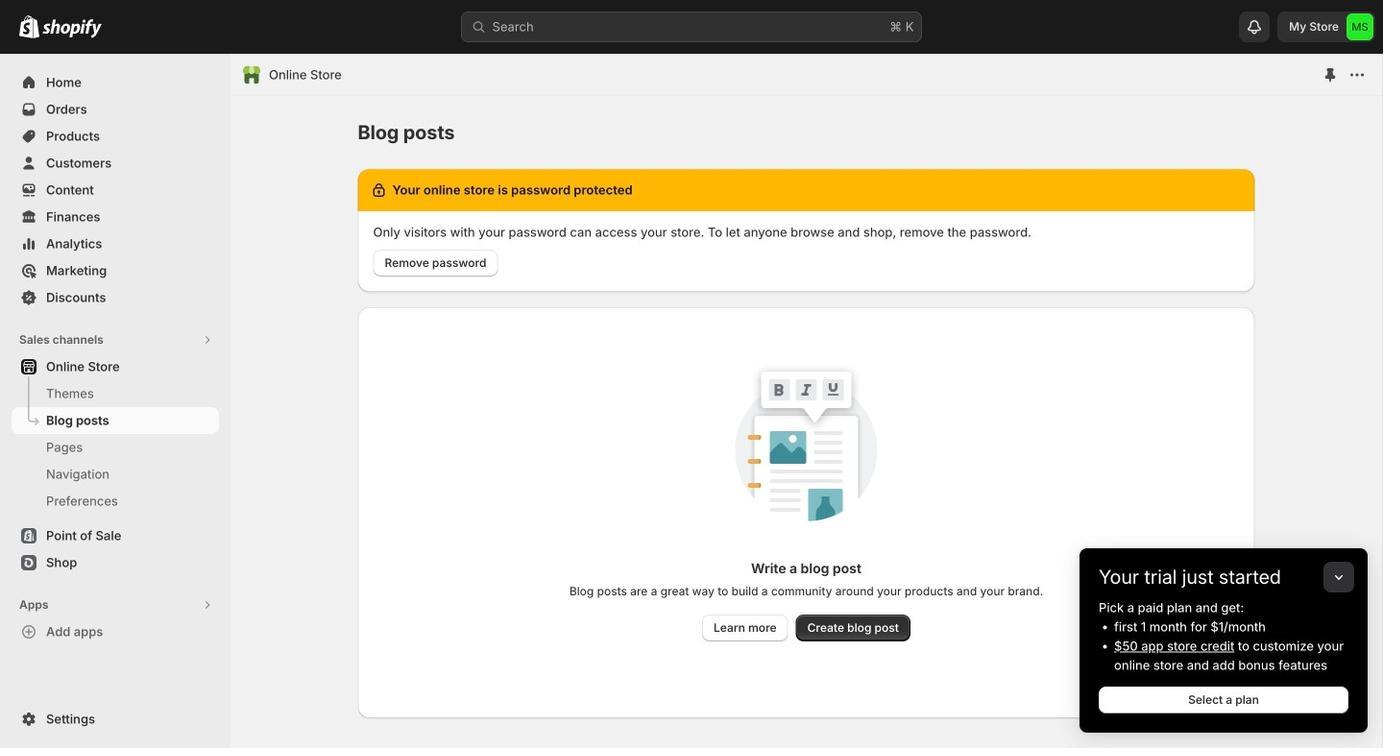 Task type: describe. For each thing, give the bounding box(es) containing it.
shopify image
[[19, 15, 39, 38]]



Task type: vqa. For each thing, say whether or not it's contained in the screenshot.
Orders link at the top of the page
no



Task type: locate. For each thing, give the bounding box(es) containing it.
my store image
[[1347, 13, 1374, 40]]

online store image
[[242, 65, 261, 85]]

shopify image
[[42, 19, 102, 38]]



